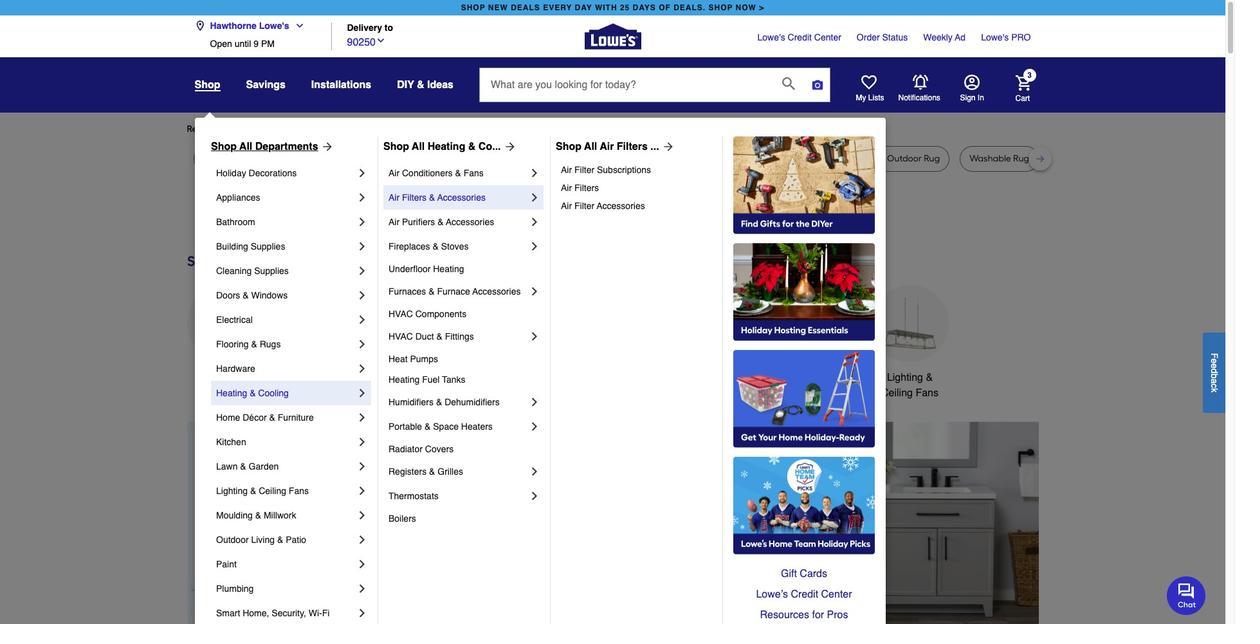 Task type: locate. For each thing, give the bounding box(es) containing it.
washable for washable area rug
[[748, 153, 789, 164]]

kitchen inside button
[[482, 372, 516, 383]]

0 horizontal spatial lighting
[[216, 486, 248, 496]]

0 vertical spatial hvac
[[389, 309, 413, 319]]

0 horizontal spatial bathroom
[[216, 217, 255, 227]]

credit for lowe's
[[788, 32, 812, 42]]

accessories down air filters & accessories link
[[446, 217, 494, 227]]

0 vertical spatial arrow right image
[[659, 140, 675, 153]]

ad
[[955, 32, 966, 42]]

1 you from the left
[[304, 124, 319, 134]]

shop up 5x8
[[211, 141, 237, 153]]

allen
[[511, 153, 531, 164], [640, 153, 660, 164]]

1 horizontal spatial decorations
[[394, 387, 449, 399]]

credit up resources for pros "link"
[[791, 589, 819, 600]]

f e e d b a c k
[[1210, 353, 1220, 392]]

up to 40 percent off select vanities. plus, get free local delivery on select vanities. image
[[416, 421, 1039, 624]]

e
[[1210, 358, 1220, 363], [1210, 363, 1220, 368]]

2 allen from the left
[[640, 153, 660, 164]]

>
[[759, 3, 765, 12]]

fans for the air conditioners & fans link
[[464, 168, 484, 178]]

installations button
[[311, 73, 371, 97]]

2 you from the left
[[418, 124, 433, 134]]

0 horizontal spatial lighting & ceiling fans
[[216, 486, 309, 496]]

1 vertical spatial chevron down image
[[376, 35, 386, 45]]

0 vertical spatial filter
[[575, 165, 595, 175]]

roth for area
[[552, 153, 571, 164]]

2 filter from the top
[[575, 201, 595, 211]]

1 hvac from the top
[[389, 309, 413, 319]]

searches
[[251, 124, 289, 134]]

0 vertical spatial lighting
[[887, 372, 923, 383]]

fans
[[464, 168, 484, 178], [916, 387, 939, 399], [289, 486, 309, 496]]

2 hvac from the top
[[389, 331, 413, 342]]

lowe's pro link
[[981, 31, 1031, 44]]

appliances link
[[216, 185, 356, 210]]

lowe's home improvement notification center image
[[913, 75, 928, 90]]

rug 5x8
[[203, 153, 235, 164]]

filters
[[617, 141, 648, 153], [575, 183, 599, 193], [402, 192, 427, 203]]

0 vertical spatial ceiling
[[882, 387, 913, 399]]

allen for allen and roth area rug
[[511, 153, 531, 164]]

2 horizontal spatial shop
[[556, 141, 582, 153]]

washable
[[748, 153, 789, 164], [970, 153, 1011, 164]]

2 roth from the left
[[681, 153, 700, 164]]

covers
[[425, 444, 454, 454]]

accessories down the air conditioners & fans link
[[437, 192, 486, 203]]

1 vertical spatial appliances
[[200, 372, 251, 383]]

1 horizontal spatial shop
[[384, 141, 409, 153]]

for up the departments
[[291, 124, 302, 134]]

supplies up windows
[[254, 266, 289, 276]]

appliances
[[216, 192, 260, 203], [200, 372, 251, 383]]

doors & windows
[[216, 290, 288, 301]]

1 horizontal spatial ceiling
[[882, 387, 913, 399]]

shop all air filters ... link
[[556, 139, 675, 154]]

lowe's home team holiday picks. image
[[734, 457, 875, 555]]

appliances up heating & cooling
[[200, 372, 251, 383]]

& inside 'link'
[[438, 217, 444, 227]]

paint link
[[216, 552, 356, 577]]

lowe's for lowe's credit center
[[758, 32, 785, 42]]

accessories for air filters & accessories
[[437, 192, 486, 203]]

2 all from the left
[[412, 141, 425, 153]]

& inside 'link'
[[436, 397, 442, 407]]

living
[[251, 535, 275, 545]]

air conditioners & fans
[[389, 168, 484, 178]]

chevron right image for kitchen
[[356, 436, 369, 449]]

2 and from the left
[[662, 153, 679, 164]]

chevron right image for moulding & millwork
[[356, 509, 369, 522]]

chevron right image for doors & windows
[[356, 289, 369, 302]]

1 vertical spatial credit
[[791, 589, 819, 600]]

doors
[[216, 290, 240, 301]]

0 horizontal spatial roth
[[552, 153, 571, 164]]

shop inside shop all heating & co... link
[[384, 141, 409, 153]]

chevron down image
[[289, 21, 305, 31], [376, 35, 386, 45]]

appliances button
[[187, 285, 264, 385]]

2 e from the top
[[1210, 363, 1220, 368]]

garden
[[249, 461, 279, 472]]

filters up the air filter accessories
[[575, 183, 599, 193]]

smart for smart home
[[783, 372, 811, 383]]

and for allen and roth area rug
[[533, 153, 550, 164]]

center for lowe's credit center
[[821, 589, 852, 600]]

fans inside lighting & ceiling fans
[[916, 387, 939, 399]]

2 horizontal spatial area
[[792, 153, 811, 164]]

1 and from the left
[[533, 153, 550, 164]]

1 all from the left
[[239, 141, 252, 153]]

1 horizontal spatial washable
[[970, 153, 1011, 164]]

supplies for building supplies
[[251, 241, 285, 252]]

shop left new
[[461, 3, 486, 12]]

1 horizontal spatial and
[[662, 153, 679, 164]]

smart inside button
[[783, 372, 811, 383]]

and
[[533, 153, 550, 164], [662, 153, 679, 164]]

0 vertical spatial center
[[815, 32, 842, 42]]

duct
[[416, 331, 434, 342]]

0 horizontal spatial filters
[[402, 192, 427, 203]]

departments
[[255, 141, 318, 153]]

1 vertical spatial decorations
[[394, 387, 449, 399]]

1 vertical spatial smart
[[216, 608, 240, 618]]

patio
[[286, 535, 306, 545]]

a
[[1210, 378, 1220, 383]]

supplies up cleaning supplies
[[251, 241, 285, 252]]

1 area from the left
[[329, 153, 348, 164]]

outdoor
[[887, 153, 922, 164]]

1 horizontal spatial lighting
[[887, 372, 923, 383]]

1 horizontal spatial arrow right image
[[501, 140, 516, 153]]

for left 'pros'
[[812, 609, 824, 621]]

shop left the now
[[709, 3, 733, 12]]

0 vertical spatial supplies
[[251, 241, 285, 252]]

for up furniture
[[405, 124, 416, 134]]

1 horizontal spatial you
[[418, 124, 433, 134]]

lighting inside button
[[887, 372, 923, 383]]

lowe's up pm
[[259, 21, 289, 31]]

underfloor heating
[[389, 264, 464, 274]]

allen and roth rug
[[640, 153, 718, 164]]

hawthorne
[[210, 21, 257, 31]]

chevron down image inside the hawthorne lowe's button
[[289, 21, 305, 31]]

accessories down air filters link
[[597, 201, 645, 211]]

bathroom inside button
[[692, 372, 737, 383]]

heating up furnace
[[433, 264, 464, 274]]

1 washable from the left
[[748, 153, 789, 164]]

shop inside shop all air filters ... link
[[556, 141, 582, 153]]

weekly
[[924, 32, 953, 42]]

lowe's home improvement account image
[[964, 75, 980, 90]]

decorations for holiday
[[249, 168, 297, 178]]

christmas decorations
[[394, 372, 449, 399]]

9
[[254, 39, 259, 49]]

1 filter from the top
[[575, 165, 595, 175]]

humidifiers & dehumidifiers link
[[389, 390, 528, 414]]

1 horizontal spatial lowe's
[[758, 32, 785, 42]]

50 percent off all artificial christmas trees, holiday lights and more. image
[[0, 421, 416, 624]]

arrow right image for shop all heating & co...
[[501, 140, 516, 153]]

arrow right image
[[318, 140, 334, 153], [501, 140, 516, 153]]

0 horizontal spatial chevron down image
[[289, 21, 305, 31]]

1 roth from the left
[[552, 153, 571, 164]]

0 horizontal spatial shop
[[211, 141, 237, 153]]

filter for subscriptions
[[575, 165, 595, 175]]

holiday decorations
[[216, 168, 297, 178]]

recommended searches for you
[[187, 124, 319, 134]]

new
[[488, 3, 508, 12]]

e up the "d" at the right of the page
[[1210, 358, 1220, 363]]

filter up air filters
[[575, 165, 595, 175]]

lowe's for lowe's pro
[[981, 32, 1009, 42]]

accessories inside the air purifiers & accessories 'link'
[[446, 217, 494, 227]]

2 shop from the left
[[384, 141, 409, 153]]

chevron right image for air purifiers & accessories
[[528, 216, 541, 228]]

1 allen from the left
[[511, 153, 531, 164]]

allen down ...
[[640, 153, 660, 164]]

1 horizontal spatial filters
[[575, 183, 599, 193]]

chevron right image for holiday decorations
[[356, 167, 369, 180]]

kitchen faucets button
[[480, 285, 558, 385]]

accessories inside air filters & accessories link
[[437, 192, 486, 203]]

appliances down holiday
[[216, 192, 260, 203]]

gift
[[781, 568, 797, 580]]

smart for smart home, security, wi-fi
[[216, 608, 240, 618]]

shop down more suggestions for you link
[[384, 141, 409, 153]]

2 washable from the left
[[970, 153, 1011, 164]]

lowe's down >
[[758, 32, 785, 42]]

0 horizontal spatial lowe's
[[259, 21, 289, 31]]

2 horizontal spatial fans
[[916, 387, 939, 399]]

chevron right image for smart home, security, wi-fi
[[356, 607, 369, 620]]

1 vertical spatial arrow right image
[[1015, 534, 1028, 547]]

supplies for cleaning supplies
[[254, 266, 289, 276]]

shop inside shop all departments link
[[211, 141, 237, 153]]

cooling
[[258, 388, 289, 398]]

kitchen up 'dehumidifiers'
[[482, 372, 516, 383]]

hvac components
[[389, 309, 467, 319]]

tanks
[[442, 375, 466, 385]]

hvac for hvac components
[[389, 309, 413, 319]]

3 area from the left
[[792, 153, 811, 164]]

hvac up heat
[[389, 331, 413, 342]]

accessories up hvac components link
[[473, 286, 521, 297]]

0 horizontal spatial decorations
[[249, 168, 297, 178]]

1 horizontal spatial for
[[405, 124, 416, 134]]

day
[[575, 3, 592, 12]]

credit up search icon
[[788, 32, 812, 42]]

shop up the allen and roth area rug
[[556, 141, 582, 153]]

2 horizontal spatial for
[[812, 609, 824, 621]]

1 vertical spatial hvac
[[389, 331, 413, 342]]

2 horizontal spatial lowe's
[[981, 32, 1009, 42]]

0 vertical spatial credit
[[788, 32, 812, 42]]

0 horizontal spatial fans
[[289, 486, 309, 496]]

chevron right image for paint
[[356, 558, 369, 571]]

0 horizontal spatial smart
[[216, 608, 240, 618]]

you left "more"
[[304, 124, 319, 134]]

roth up air filters link
[[681, 153, 700, 164]]

indoor
[[859, 153, 885, 164]]

1 horizontal spatial chevron down image
[[376, 35, 386, 45]]

1 horizontal spatial kitchen
[[482, 372, 516, 383]]

filter
[[575, 165, 595, 175], [575, 201, 595, 211]]

to
[[385, 23, 393, 33]]

chevron right image for cleaning supplies
[[356, 264, 369, 277]]

roth up air filters
[[552, 153, 571, 164]]

1 vertical spatial ceiling
[[259, 486, 286, 496]]

0 horizontal spatial arrow right image
[[659, 140, 675, 153]]

allen right "desk"
[[511, 153, 531, 164]]

air for air purifiers & accessories
[[389, 217, 400, 227]]

1 horizontal spatial arrow right image
[[1015, 534, 1028, 547]]

arrow right image inside shop all air filters ... link
[[659, 140, 675, 153]]

lowe's left pro
[[981, 32, 1009, 42]]

filters up the purifiers
[[402, 192, 427, 203]]

accessories
[[437, 192, 486, 203], [597, 201, 645, 211], [446, 217, 494, 227], [473, 286, 521, 297]]

plumbing link
[[216, 577, 356, 601]]

2 area from the left
[[573, 153, 592, 164]]

you up shop all heating & co...
[[418, 124, 433, 134]]

chevron right image
[[356, 167, 369, 180], [356, 191, 369, 204], [528, 191, 541, 204], [356, 216, 369, 228], [528, 216, 541, 228], [528, 240, 541, 253], [528, 285, 541, 298], [356, 289, 369, 302], [356, 313, 369, 326], [356, 338, 369, 351], [356, 411, 369, 424], [528, 420, 541, 433], [356, 460, 369, 473], [528, 465, 541, 478], [356, 533, 369, 546], [356, 607, 369, 620]]

0 horizontal spatial you
[[304, 124, 319, 134]]

1 horizontal spatial allen
[[640, 153, 660, 164]]

decorations inside button
[[394, 387, 449, 399]]

notifications
[[899, 93, 941, 102]]

0 horizontal spatial home
[[216, 412, 240, 423]]

find gifts for the diyer. image
[[734, 136, 875, 234]]

you inside more suggestions for you link
[[418, 124, 433, 134]]

home décor & furniture link
[[216, 405, 356, 430]]

chevron right image for registers & grilles
[[528, 465, 541, 478]]

air filters
[[561, 183, 599, 193]]

center up 'pros'
[[821, 589, 852, 600]]

0 vertical spatial appliances
[[216, 192, 260, 203]]

1 vertical spatial supplies
[[254, 266, 289, 276]]

air inside 'link'
[[389, 217, 400, 227]]

all up air filter subscriptions
[[584, 141, 597, 153]]

Search Query text field
[[480, 68, 772, 102]]

chevron right image for appliances
[[356, 191, 369, 204]]

0 vertical spatial smart
[[783, 372, 811, 383]]

lighting & ceiling fans
[[882, 372, 939, 399], [216, 486, 309, 496]]

all down recommended searches for you
[[239, 141, 252, 153]]

furniture
[[396, 153, 432, 164]]

None search field
[[479, 68, 831, 114]]

decorations down rug rug
[[249, 168, 297, 178]]

b
[[1210, 373, 1220, 378]]

0 horizontal spatial and
[[533, 153, 550, 164]]

1 vertical spatial filter
[[575, 201, 595, 211]]

1 shop from the left
[[211, 141, 237, 153]]

1 horizontal spatial shop
[[709, 3, 733, 12]]

for for searches
[[291, 124, 302, 134]]

kitchen for kitchen faucets
[[482, 372, 516, 383]]

all up furniture
[[412, 141, 425, 153]]

8 rug from the left
[[924, 153, 940, 164]]

1 horizontal spatial area
[[573, 153, 592, 164]]

0 horizontal spatial shop
[[461, 3, 486, 12]]

0 horizontal spatial all
[[239, 141, 252, 153]]

registers
[[389, 467, 427, 477]]

fireplaces & stoves
[[389, 241, 469, 252]]

filter down air filters
[[575, 201, 595, 211]]

e up b
[[1210, 363, 1220, 368]]

1 horizontal spatial roth
[[681, 153, 700, 164]]

0 vertical spatial decorations
[[249, 168, 297, 178]]

0 vertical spatial fans
[[464, 168, 484, 178]]

arrow right image
[[659, 140, 675, 153], [1015, 534, 1028, 547]]

shop
[[211, 141, 237, 153], [384, 141, 409, 153], [556, 141, 582, 153]]

0 horizontal spatial for
[[291, 124, 302, 134]]

chevron right image
[[528, 167, 541, 180], [356, 240, 369, 253], [356, 264, 369, 277], [528, 330, 541, 343], [356, 362, 369, 375], [356, 387, 369, 400], [528, 396, 541, 409], [356, 436, 369, 449], [356, 485, 369, 497], [528, 490, 541, 503], [356, 509, 369, 522], [356, 558, 369, 571], [356, 582, 369, 595]]

center inside 'link'
[[821, 589, 852, 600]]

1 horizontal spatial home
[[814, 372, 841, 383]]

0 horizontal spatial area
[[329, 153, 348, 164]]

air conditioners & fans link
[[389, 161, 528, 185]]

more suggestions for you link
[[329, 123, 444, 136]]

fans for lighting & ceiling fans link
[[289, 486, 309, 496]]

credit inside 'link'
[[791, 589, 819, 600]]

1 arrow right image from the left
[[318, 140, 334, 153]]

9 rug from the left
[[1014, 153, 1030, 164]]

moulding & millwork link
[[216, 503, 356, 528]]

1 vertical spatial kitchen
[[216, 437, 246, 447]]

decorations down the heating fuel tanks
[[394, 387, 449, 399]]

1 vertical spatial bathroom
[[692, 372, 737, 383]]

chevron down image inside 90250 button
[[376, 35, 386, 45]]

arrow right image for shop all departments
[[318, 140, 334, 153]]

outdoor living & patio
[[216, 535, 306, 545]]

0 horizontal spatial washable
[[748, 153, 789, 164]]

chevron right image for outdoor living & patio
[[356, 533, 369, 546]]

arrow right image right "desk"
[[501, 140, 516, 153]]

2 arrow right image from the left
[[501, 140, 516, 153]]

center left order
[[815, 32, 842, 42]]

chat invite button image
[[1167, 576, 1207, 615]]

0 vertical spatial home
[[814, 372, 841, 383]]

arrow right image down "more"
[[318, 140, 334, 153]]

for
[[291, 124, 302, 134], [405, 124, 416, 134], [812, 609, 824, 621]]

chevron right image for hardware
[[356, 362, 369, 375]]

air purifiers & accessories link
[[389, 210, 528, 234]]

5x8
[[221, 153, 235, 164]]

chevron right image for humidifiers & dehumidifiers
[[528, 396, 541, 409]]

heating down hardware
[[216, 388, 247, 398]]

1 e from the top
[[1210, 358, 1220, 363]]

kitchen up lawn
[[216, 437, 246, 447]]

1 vertical spatial lighting
[[216, 486, 248, 496]]

0 vertical spatial lighting & ceiling fans
[[882, 372, 939, 399]]

chevron right image for thermostats
[[528, 490, 541, 503]]

dehumidifiers
[[445, 397, 500, 407]]

supplies
[[251, 241, 285, 252], [254, 266, 289, 276]]

2 vertical spatial fans
[[289, 486, 309, 496]]

all for heating
[[412, 141, 425, 153]]

home inside button
[[814, 372, 841, 383]]

accessories inside furnaces & furnace accessories link
[[473, 286, 521, 297]]

heating fuel tanks
[[389, 375, 466, 385]]

0 horizontal spatial arrow right image
[[318, 140, 334, 153]]

lawn
[[216, 461, 238, 472]]

arrow right image inside shop all heating & co... link
[[501, 140, 516, 153]]

chevron right image for furnaces & furnace accessories
[[528, 285, 541, 298]]

filters left ...
[[617, 141, 648, 153]]

hvac down furnaces
[[389, 309, 413, 319]]

0 vertical spatial chevron down image
[[289, 21, 305, 31]]

purifiers
[[402, 217, 435, 227]]

pros
[[827, 609, 848, 621]]

portable
[[389, 421, 422, 432]]

chevron right image for building supplies
[[356, 240, 369, 253]]

3 all from the left
[[584, 141, 597, 153]]

appliances inside "link"
[[216, 192, 260, 203]]

roth
[[552, 153, 571, 164], [681, 153, 700, 164]]

1 horizontal spatial bathroom
[[692, 372, 737, 383]]

until
[[235, 39, 251, 49]]

0 horizontal spatial kitchen
[[216, 437, 246, 447]]

shop all heating & co...
[[384, 141, 501, 153]]

air for air filter subscriptions
[[561, 165, 572, 175]]

1 horizontal spatial smart
[[783, 372, 811, 383]]

1 vertical spatial center
[[821, 589, 852, 600]]

all for air
[[584, 141, 597, 153]]

& inside lighting & ceiling fans
[[926, 372, 933, 383]]

1 vertical spatial fans
[[916, 387, 939, 399]]

center for lowe's credit center
[[815, 32, 842, 42]]

home
[[814, 372, 841, 383], [216, 412, 240, 423]]

arrow right image inside shop all departments link
[[318, 140, 334, 153]]

2 horizontal spatial all
[[584, 141, 597, 153]]

1 horizontal spatial all
[[412, 141, 425, 153]]

1 horizontal spatial fans
[[464, 168, 484, 178]]

1 horizontal spatial lighting & ceiling fans
[[882, 372, 939, 399]]

3 shop from the left
[[556, 141, 582, 153]]

0 vertical spatial kitchen
[[482, 372, 516, 383]]

0 horizontal spatial allen
[[511, 153, 531, 164]]



Task type: describe. For each thing, give the bounding box(es) containing it.
delivery to
[[347, 23, 393, 33]]

accessories inside air filter accessories link
[[597, 201, 645, 211]]

lighting & ceiling fans inside button
[[882, 372, 939, 399]]

pumps
[[410, 354, 438, 364]]

90250 button
[[347, 33, 386, 50]]

shop for shop all heating & co...
[[384, 141, 409, 153]]

grilles
[[438, 467, 463, 477]]

90250
[[347, 36, 376, 48]]

chevron right image for fireplaces & stoves
[[528, 240, 541, 253]]

washable area rug
[[748, 153, 829, 164]]

faucets
[[519, 372, 556, 383]]

flooring
[[216, 339, 249, 349]]

0 vertical spatial bathroom
[[216, 217, 255, 227]]

kitchen for kitchen
[[216, 437, 246, 447]]

ceiling inside button
[[882, 387, 913, 399]]

space
[[433, 421, 459, 432]]

fi
[[322, 608, 330, 618]]

doors & windows link
[[216, 283, 356, 308]]

order status link
[[857, 31, 908, 44]]

savings button
[[246, 73, 286, 97]]

hvac duct & fittings
[[389, 331, 474, 342]]

heating & cooling link
[[216, 381, 356, 405]]

christmas
[[398, 372, 444, 383]]

deals
[[511, 3, 540, 12]]

shop all departments link
[[211, 139, 334, 154]]

shop for shop all air filters ...
[[556, 141, 582, 153]]

air for air conditioners & fans
[[389, 168, 400, 178]]

holiday hosting essentials. image
[[734, 243, 875, 341]]

washable for washable rug
[[970, 153, 1011, 164]]

gift cards link
[[734, 564, 875, 584]]

decorations for christmas
[[394, 387, 449, 399]]

chevron right image for air filters & accessories
[[528, 191, 541, 204]]

all for departments
[[239, 141, 252, 153]]

5 rug from the left
[[595, 153, 611, 164]]

3 rug from the left
[[283, 153, 299, 164]]

chevron right image for air conditioners & fans
[[528, 167, 541, 180]]

weekly ad
[[924, 32, 966, 42]]

accessories for air purifiers & accessories
[[446, 217, 494, 227]]

filters for air filters & accessories
[[402, 192, 427, 203]]

chevron right image for portable & space heaters
[[528, 420, 541, 433]]

air filter subscriptions link
[[561, 161, 714, 179]]

shop new deals every day with 25 days of deals. shop now >
[[461, 3, 765, 12]]

sign in
[[960, 93, 984, 102]]

bathroom button
[[676, 285, 753, 385]]

cards
[[800, 568, 828, 580]]

shop all heating & co... link
[[384, 139, 516, 154]]

moulding & millwork
[[216, 510, 296, 521]]

lowe's home improvement lists image
[[861, 75, 877, 90]]

hvac for hvac duct & fittings
[[389, 331, 413, 342]]

paint
[[216, 559, 237, 569]]

you for more suggestions for you
[[418, 124, 433, 134]]

building
[[216, 241, 248, 252]]

location image
[[195, 21, 205, 31]]

kitchen link
[[216, 430, 356, 454]]

for for suggestions
[[405, 124, 416, 134]]

windows
[[251, 290, 288, 301]]

outdoor
[[216, 535, 249, 545]]

7 rug from the left
[[813, 153, 829, 164]]

25 days of deals. don't miss deals every day. same-day delivery on in-stock orders placed by 2 p m. image
[[187, 421, 395, 624]]

hvac components link
[[389, 304, 541, 324]]

1 shop from the left
[[461, 3, 486, 12]]

lowe's home improvement logo image
[[585, 8, 641, 65]]

camera image
[[811, 79, 824, 91]]

chevron right image for electrical
[[356, 313, 369, 326]]

appliances inside button
[[200, 372, 251, 383]]

home décor & furniture
[[216, 412, 314, 423]]

resources
[[760, 609, 809, 621]]

roth for rug
[[681, 153, 700, 164]]

shop for shop all departments
[[211, 141, 237, 153]]

furnaces
[[389, 286, 426, 297]]

lowe's inside button
[[259, 21, 289, 31]]

more
[[329, 124, 350, 134]]

6 rug from the left
[[702, 153, 718, 164]]

lowe's wishes you and your family a happy hanukkah. image
[[187, 205, 1039, 237]]

smart home
[[783, 372, 841, 383]]

and for allen and roth rug
[[662, 153, 679, 164]]

conditioners
[[402, 168, 453, 178]]

gift cards
[[781, 568, 828, 580]]

boilers link
[[389, 508, 541, 529]]

lowe's credit center
[[756, 589, 852, 600]]

suggestions
[[352, 124, 403, 134]]

2 rug from the left
[[265, 153, 281, 164]]

plumbing
[[216, 584, 254, 594]]

chevron right image for lawn & garden
[[356, 460, 369, 473]]

hardware
[[216, 364, 255, 374]]

subscriptions
[[597, 165, 651, 175]]

kitchen faucets
[[482, 372, 556, 383]]

deals.
[[674, 3, 706, 12]]

my lists
[[856, 93, 884, 102]]

lowe's pro
[[981, 32, 1031, 42]]

rugs
[[260, 339, 281, 349]]

air for air filters
[[561, 183, 572, 193]]

1 vertical spatial home
[[216, 412, 240, 423]]

more suggestions for you
[[329, 124, 433, 134]]

chevron right image for lighting & ceiling fans
[[356, 485, 369, 497]]

d
[[1210, 368, 1220, 373]]

christmas decorations button
[[383, 285, 460, 401]]

filter for accessories
[[575, 201, 595, 211]]

shop 25 days of deals by category image
[[187, 250, 1039, 272]]

chevron right image for plumbing
[[356, 582, 369, 595]]

chevron right image for hvac duct & fittings
[[528, 330, 541, 343]]

chevron right image for heating & cooling
[[356, 387, 369, 400]]

0 horizontal spatial ceiling
[[259, 486, 286, 496]]

chevron right image for home décor & furniture
[[356, 411, 369, 424]]

air purifiers & accessories
[[389, 217, 494, 227]]

air filter accessories
[[561, 201, 645, 211]]

open
[[210, 39, 232, 49]]

f
[[1210, 353, 1220, 358]]

lighting & ceiling fans link
[[216, 479, 356, 503]]

2 shop from the left
[[709, 3, 733, 12]]

smart home, security, wi-fi
[[216, 608, 330, 618]]

1 rug from the left
[[203, 153, 219, 164]]

get your home holiday-ready. image
[[734, 350, 875, 448]]

wi-
[[309, 608, 322, 618]]

diy & ideas
[[397, 79, 454, 91]]

lowe's home improvement cart image
[[1016, 75, 1031, 90]]

furnaces & furnace accessories
[[389, 286, 521, 297]]

heating down heat
[[389, 375, 420, 385]]

building supplies link
[[216, 234, 356, 259]]

filters for air filters
[[575, 183, 599, 193]]

allen and roth area rug
[[511, 153, 611, 164]]

air for air filter accessories
[[561, 201, 572, 211]]

shop new deals every day with 25 days of deals. shop now > link
[[459, 0, 767, 15]]

shop
[[195, 79, 220, 91]]

you for recommended searches for you
[[304, 124, 319, 134]]

4 rug from the left
[[350, 153, 366, 164]]

air for air filters & accessories
[[389, 192, 400, 203]]

search image
[[782, 77, 795, 90]]

moulding
[[216, 510, 253, 521]]

2 horizontal spatial filters
[[617, 141, 648, 153]]

heating up "desk"
[[428, 141, 466, 153]]

order status
[[857, 32, 908, 42]]

bathroom link
[[216, 210, 356, 234]]

humidifiers
[[389, 397, 434, 407]]

credit for lowe's
[[791, 589, 819, 600]]

recommended searches for you heading
[[187, 123, 1039, 136]]

allen for allen and roth rug
[[640, 153, 660, 164]]

my lists link
[[856, 75, 884, 103]]

décor
[[243, 412, 267, 423]]

accessories for furnaces & furnace accessories
[[473, 286, 521, 297]]

stoves
[[441, 241, 469, 252]]

sign in button
[[960, 75, 984, 103]]

1 vertical spatial lighting & ceiling fans
[[216, 486, 309, 496]]

heat
[[389, 354, 408, 364]]

boilers
[[389, 513, 416, 524]]

furnaces & furnace accessories link
[[389, 279, 528, 304]]

pro
[[1012, 32, 1031, 42]]

air filters & accessories link
[[389, 185, 528, 210]]

cart
[[1016, 94, 1030, 103]]

recommended
[[187, 124, 249, 134]]

chevron right image for bathroom
[[356, 216, 369, 228]]

electrical link
[[216, 308, 356, 332]]

for inside "link"
[[812, 609, 824, 621]]

scroll to item #4 image
[[754, 622, 788, 624]]

chevron right image for flooring & rugs
[[356, 338, 369, 351]]



Task type: vqa. For each thing, say whether or not it's contained in the screenshot.
the middle #
no



